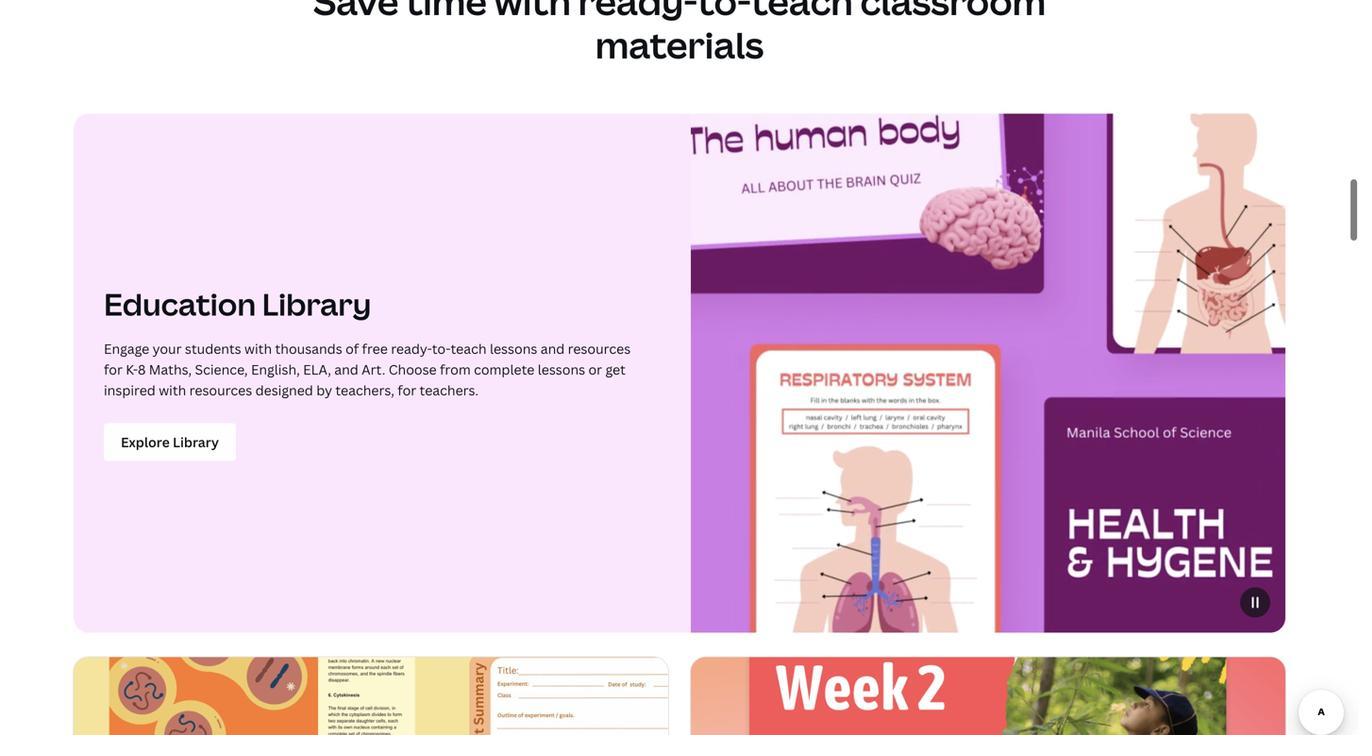 Task type: vqa. For each thing, say whether or not it's contained in the screenshot.
new to the left
no



Task type: describe. For each thing, give the bounding box(es) containing it.
choose
[[389, 361, 437, 379]]

2 vertical spatial with
[[159, 381, 186, 399]]

education library
[[104, 284, 371, 325]]

ready- inside engage your students with thousands of free ready-to-teach lessons and resources for k-8 maths, science, english, ela, and art. choose from complete lessons or get inspired with resources designed by teachers, for teachers.
[[391, 340, 432, 358]]

to- inside save time with ready-to-teach classroom materials
[[698, 0, 751, 26]]

engage
[[104, 340, 149, 358]]

with inside save time with ready-to-teach classroom materials
[[494, 0, 571, 26]]

library
[[262, 284, 371, 325]]

ready- inside save time with ready-to-teach classroom materials
[[578, 0, 698, 26]]

inspired
[[104, 381, 156, 399]]

education
[[104, 284, 256, 325]]

english,
[[251, 361, 300, 379]]

1 vertical spatial with
[[245, 340, 272, 358]]

engage your students with thousands of free ready-to-teach lessons and resources for k-8 maths, science, english, ela, and art. choose from complete lessons or get inspired with resources designed by teachers, for teachers.
[[104, 340, 631, 399]]

0 horizontal spatial resources
[[189, 381, 252, 399]]

save time with ready-to-teach classroom materials
[[313, 0, 1046, 69]]

maths,
[[149, 361, 192, 379]]

teach inside engage your students with thousands of free ready-to-teach lessons and resources for k-8 maths, science, english, ela, and art. choose from complete lessons or get inspired with resources designed by teachers, for teachers.
[[451, 340, 487, 358]]

by
[[316, 381, 332, 399]]

or
[[589, 361, 602, 379]]

students
[[185, 340, 241, 358]]

art.
[[362, 361, 385, 379]]

1 horizontal spatial and
[[541, 340, 565, 358]]

free
[[362, 340, 388, 358]]

get
[[605, 361, 626, 379]]

1 vertical spatial lessons
[[538, 361, 585, 379]]

your
[[153, 340, 182, 358]]

materials
[[595, 20, 764, 69]]



Task type: locate. For each thing, give the bounding box(es) containing it.
teach
[[751, 0, 853, 26], [451, 340, 487, 358]]

0 horizontal spatial with
[[159, 381, 186, 399]]

1 horizontal spatial with
[[245, 340, 272, 358]]

1 vertical spatial ready-
[[391, 340, 432, 358]]

with up english,
[[245, 340, 272, 358]]

0 vertical spatial teach
[[751, 0, 853, 26]]

1 horizontal spatial for
[[398, 381, 416, 399]]

complete
[[474, 361, 535, 379]]

1 horizontal spatial ready-
[[578, 0, 698, 26]]

teach inside save time with ready-to-teach classroom materials
[[751, 0, 853, 26]]

0 vertical spatial ready-
[[578, 0, 698, 26]]

of
[[346, 340, 359, 358]]

with
[[494, 0, 571, 26], [245, 340, 272, 358], [159, 381, 186, 399]]

with right time at the top of the page
[[494, 0, 571, 26]]

to-
[[698, 0, 751, 26], [432, 340, 451, 358]]

save
[[313, 0, 399, 26]]

0 horizontal spatial ready-
[[391, 340, 432, 358]]

0 vertical spatial resources
[[568, 340, 631, 358]]

resources
[[568, 340, 631, 358], [189, 381, 252, 399]]

0 vertical spatial for
[[104, 361, 123, 379]]

0 horizontal spatial and
[[334, 361, 359, 379]]

0 vertical spatial lessons
[[490, 340, 537, 358]]

designed
[[255, 381, 313, 399]]

resources up or
[[568, 340, 631, 358]]

ready-
[[578, 0, 698, 26], [391, 340, 432, 358]]

0 horizontal spatial teach
[[451, 340, 487, 358]]

for down choose
[[398, 381, 416, 399]]

lessons up complete
[[490, 340, 537, 358]]

classroom
[[860, 0, 1046, 26]]

thousands
[[275, 340, 342, 358]]

1 horizontal spatial teach
[[751, 0, 853, 26]]

1 vertical spatial and
[[334, 361, 359, 379]]

0 horizontal spatial to-
[[432, 340, 451, 358]]

8
[[138, 361, 146, 379]]

lessons
[[490, 340, 537, 358], [538, 361, 585, 379]]

teachers,
[[335, 381, 394, 399]]

2 horizontal spatial with
[[494, 0, 571, 26]]

1 vertical spatial resources
[[189, 381, 252, 399]]

to- inside engage your students with thousands of free ready-to-teach lessons and resources for k-8 maths, science, english, ela, and art. choose from complete lessons or get inspired with resources designed by teachers, for teachers.
[[432, 340, 451, 358]]

and
[[541, 340, 565, 358], [334, 361, 359, 379]]

0 horizontal spatial for
[[104, 361, 123, 379]]

0 vertical spatial with
[[494, 0, 571, 26]]

for left k-
[[104, 361, 123, 379]]

ela,
[[303, 361, 331, 379]]

resources down "science,"
[[189, 381, 252, 399]]

science,
[[195, 361, 248, 379]]

from
[[440, 361, 471, 379]]

1 vertical spatial for
[[398, 381, 416, 399]]

1 horizontal spatial resources
[[568, 340, 631, 358]]

teachers.
[[420, 381, 479, 399]]

lessons left or
[[538, 361, 585, 379]]

0 vertical spatial to-
[[698, 0, 751, 26]]

1 horizontal spatial to-
[[698, 0, 751, 26]]

0 vertical spatial and
[[541, 340, 565, 358]]

1 vertical spatial to-
[[432, 340, 451, 358]]

with down maths,
[[159, 381, 186, 399]]

time
[[406, 0, 487, 26]]

1 vertical spatial teach
[[451, 340, 487, 358]]

k-
[[126, 361, 138, 379]]

for
[[104, 361, 123, 379], [398, 381, 416, 399]]



